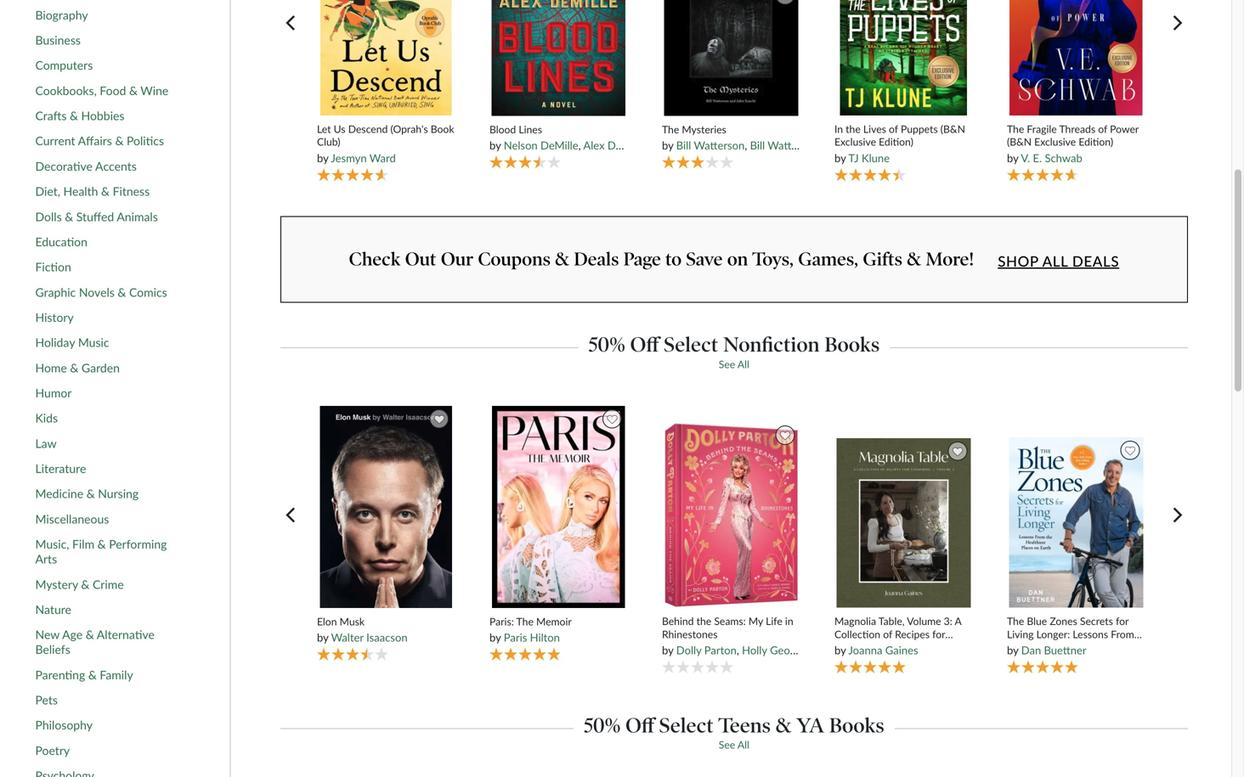 Task type: vqa. For each thing, say whether or not it's contained in the screenshot.
the leftmost on
yes



Task type: describe. For each thing, give the bounding box(es) containing it.
law
[[35, 436, 57, 451]]

& right novels
[[118, 285, 126, 300]]

lines
[[519, 123, 542, 135]]

kids link
[[35, 411, 58, 426]]

crime
[[93, 578, 124, 592]]

50% off select nonfiction books see all
[[589, 333, 880, 371]]

0 horizontal spatial deals
[[574, 248, 619, 271]]

the inside the blue zones secrets for living longer: lessons from the healthiest places on earth
[[1007, 641, 1022, 654]]

& right coupons
[[555, 248, 570, 271]]

my
[[749, 616, 764, 628]]

, left holly
[[737, 644, 740, 658]]

isaacson
[[367, 631, 408, 645]]

& inside 50% off select teens & ya books see all
[[776, 714, 792, 739]]

blood lines link
[[490, 123, 628, 136]]

mystery & crime
[[35, 578, 124, 592]]

see inside 50% off select nonfiction books see all
[[719, 358, 736, 371]]

of inside the magnolia table, volume 3: a collection of recipes for gathering
[[884, 629, 893, 641]]

let us descend (oprah's book club) by jesmyn ward
[[317, 123, 454, 165]]

accents
[[95, 159, 137, 173]]

coupons
[[478, 248, 551, 271]]

holiday music link
[[35, 336, 109, 350]]

law link
[[35, 436, 57, 451]]

age
[[62, 628, 83, 642]]

& right home
[[70, 361, 79, 375]]

all inside 50% off select teens & ya books see all
[[738, 739, 750, 752]]

for inside the blue zones secrets for living longer: lessons from the healthiest places on earth
[[1116, 616, 1129, 628]]

current affairs & politics link
[[35, 134, 164, 149]]

ya
[[797, 714, 825, 739]]

elon musk link
[[317, 616, 455, 629]]

behind the seams: my life in rhinestones by dolly parton , holly george-warren (editor) ,
[[662, 616, 889, 658]]

literature link
[[35, 462, 86, 477]]

nonfiction
[[724, 333, 820, 358]]

tj klune link
[[849, 151, 890, 165]]

life
[[766, 616, 783, 628]]

the for zones
[[1007, 616, 1025, 628]]

all inside 50% off select nonfiction books see all
[[738, 358, 750, 371]]

parenting & family
[[35, 668, 133, 683]]

v.
[[1021, 151, 1031, 165]]

new
[[35, 628, 60, 642]]

mystery
[[35, 578, 78, 592]]

descend
[[348, 123, 388, 135]]

1 watterson from the left
[[694, 139, 745, 152]]

schwab
[[1045, 151, 1083, 165]]

diet,
[[35, 184, 60, 199]]

food
[[100, 83, 126, 98]]

memoir
[[536, 616, 572, 628]]

for inside the magnolia table, volume 3: a collection of recipes for gathering
[[933, 629, 946, 641]]

humor link
[[35, 386, 72, 401]]

& right crafts
[[70, 108, 78, 123]]

dan buettner link
[[1022, 644, 1087, 658]]

(b&n for v. e. schwab
[[1007, 136, 1032, 148]]

more!
[[926, 248, 975, 271]]

current
[[35, 134, 75, 148]]

& inside music, film & performing arts
[[98, 537, 106, 552]]

cookbooks,
[[35, 83, 97, 98]]

miscellaneous
[[35, 512, 109, 527]]

edition) for v. e. schwab
[[1079, 136, 1114, 148]]

paris:
[[490, 616, 514, 628]]

computers
[[35, 58, 93, 72]]

by inside elon musk by walter isaacson
[[317, 631, 329, 645]]

walter isaacson link
[[331, 631, 408, 645]]

, down the mysteries link
[[745, 139, 748, 152]]

animals
[[117, 209, 158, 224]]

shop all deals
[[998, 252, 1120, 270]]

& right the affairs
[[115, 134, 124, 148]]

select for nonfiction
[[664, 333, 719, 358]]

gaines
[[886, 644, 919, 658]]

jesmyn
[[331, 151, 367, 165]]

the fragile threads of power (b&n exclusive edition) image
[[1009, 0, 1144, 117]]

by inside let us descend (oprah's book club) by jesmyn ward
[[317, 151, 329, 165]]

blood lines image
[[491, 0, 627, 117]]

fiction
[[35, 260, 71, 274]]

home & garden link
[[35, 361, 120, 376]]

& inside new age & alternative beliefs
[[86, 628, 94, 642]]

the for tj
[[846, 123, 861, 135]]

(illustrator)
[[822, 139, 874, 152]]

& left family
[[88, 668, 97, 683]]

biography
[[35, 7, 88, 22]]

tj
[[849, 151, 859, 165]]

exclusive for e.
[[1035, 136, 1077, 148]]

nature link
[[35, 603, 71, 618]]

on inside the blue zones secrets for living longer: lessons from the healthiest places on earth
[[1105, 641, 1117, 654]]

alex demille link
[[584, 139, 646, 152]]

our
[[441, 248, 474, 271]]

, right joanna
[[884, 644, 886, 658]]

1 demille from the left
[[541, 139, 579, 152]]

by joanna gaines
[[835, 644, 919, 658]]

cookbooks, food & wine link
[[35, 83, 169, 98]]

books inside 50% off select teens & ya books see all
[[830, 714, 885, 739]]

bill watterson link
[[677, 139, 745, 152]]

health
[[63, 184, 98, 199]]

mystery & crime link
[[35, 578, 124, 592]]

affairs
[[78, 134, 112, 148]]

let
[[317, 123, 331, 135]]

off for 50% off select teens & ya books
[[626, 714, 655, 739]]

decorative accents link
[[35, 159, 137, 174]]

fragile
[[1027, 123, 1057, 135]]

the blue zones secrets for living longer: lessons from the healthiest places on earth image
[[1009, 437, 1145, 609]]

volume
[[907, 616, 942, 628]]

new age & alternative beliefs
[[35, 628, 155, 657]]

music, film & performing arts link
[[35, 537, 176, 567]]

e.
[[1034, 151, 1043, 165]]

& right food
[[129, 83, 138, 98]]

blue
[[1027, 616, 1048, 628]]

paris
[[504, 631, 527, 645]]

lessons
[[1073, 629, 1109, 641]]

collection
[[835, 629, 881, 641]]

dolls & stuffed animals
[[35, 209, 158, 224]]

the mysteries image
[[663, 0, 799, 117]]

the for parton
[[697, 616, 712, 628]]

diet, health & fitness link
[[35, 184, 150, 199]]

let us descend (oprah's book club) image
[[320, 0, 453, 117]]

select for teens
[[660, 714, 714, 739]]

music,
[[35, 537, 69, 552]]

walter
[[331, 631, 364, 645]]



Task type: locate. For each thing, give the bounding box(es) containing it.
by inside blood lines by nelson demille , alex demille
[[490, 139, 501, 152]]

hilton
[[530, 631, 560, 645]]

dolls & stuffed animals link
[[35, 209, 158, 224]]

graphic novels & comics link
[[35, 285, 167, 300]]

history link
[[35, 310, 74, 325]]

1 vertical spatial for
[[933, 629, 946, 641]]

the inside paris: the memoir by paris hilton
[[517, 616, 534, 628]]

medicine & nursing link
[[35, 487, 139, 502]]

behind
[[662, 616, 694, 628]]

the up paris hilton link
[[517, 616, 534, 628]]

behind the seams: my life in rhinestones link
[[662, 616, 801, 641]]

to
[[666, 248, 682, 271]]

hobbies
[[81, 108, 124, 123]]

the inside behind the seams: my life in rhinestones by dolly parton , holly george-warren (editor) ,
[[697, 616, 712, 628]]

demille down blood lines link
[[541, 139, 579, 152]]

musk
[[340, 616, 365, 628]]

by left bill watterson link
[[662, 139, 674, 152]]

toys,
[[753, 248, 794, 271]]

in
[[835, 123, 843, 135]]

home
[[35, 361, 67, 375]]

on down the from on the right bottom of page
[[1105, 641, 1117, 654]]

gifts
[[863, 248, 903, 271]]

off inside 50% off select nonfiction books see all
[[630, 333, 659, 358]]

let us descend (oprah's book club) link
[[317, 123, 455, 149]]

the inside the blue zones secrets for living longer: lessons from the healthiest places on earth
[[1007, 616, 1025, 628]]

longer:
[[1037, 629, 1071, 641]]

0 vertical spatial select
[[664, 333, 719, 358]]

by down elon
[[317, 631, 329, 645]]

places
[[1074, 641, 1103, 654]]

decorative
[[35, 159, 93, 173]]

exclusive inside in the lives of puppets (b&n exclusive edition) by tj klune
[[835, 136, 877, 148]]

1 horizontal spatial bill
[[750, 139, 765, 152]]

by down blood
[[490, 139, 501, 152]]

1 vertical spatial see all link
[[719, 739, 750, 752]]

mysteries
[[682, 123, 727, 135]]

the left mysteries
[[662, 123, 680, 135]]

dolly
[[677, 644, 702, 658]]

0 vertical spatial (b&n
[[941, 123, 966, 135]]

by inside behind the seams: my life in rhinestones by dolly parton , holly george-warren (editor) ,
[[662, 644, 674, 658]]

the inside in the lives of puppets (b&n exclusive edition) by tj klune
[[846, 123, 861, 135]]

watterson left (illustrator)
[[768, 139, 819, 152]]

books right ya
[[830, 714, 885, 739]]

1 horizontal spatial the
[[846, 123, 861, 135]]

blood lines by nelson demille , alex demille
[[490, 123, 646, 152]]

magnolia table, volume 3: a collection of recipes for gathering image
[[836, 438, 972, 609]]

0 vertical spatial for
[[1116, 616, 1129, 628]]

on right the save
[[728, 248, 748, 271]]

by down collection
[[835, 644, 846, 658]]

edition) inside the fragile threads of power (b&n exclusive edition) by v. e. schwab
[[1079, 136, 1114, 148]]

philosophy
[[35, 719, 93, 733]]

watterson
[[694, 139, 745, 152], [768, 139, 819, 152]]

the left fragile
[[1007, 123, 1025, 135]]

education link
[[35, 235, 88, 249]]

check
[[349, 248, 401, 271]]

& right film
[[98, 537, 106, 552]]

bill watterson (illustrator) link
[[750, 139, 874, 152]]

by inside in the lives of puppets (b&n exclusive edition) by tj klune
[[835, 151, 846, 165]]

2 vertical spatial all
[[738, 739, 750, 752]]

philosophy link
[[35, 719, 93, 733]]

of right the lives
[[889, 123, 899, 135]]

1 horizontal spatial for
[[1116, 616, 1129, 628]]

0 vertical spatial books
[[825, 333, 880, 358]]

(b&n inside the fragile threads of power (b&n exclusive edition) by v. e. schwab
[[1007, 136, 1032, 148]]

1 vertical spatial see
[[719, 739, 736, 752]]

2 horizontal spatial the
[[1007, 641, 1022, 654]]

holly george-warren (editor) link
[[742, 644, 884, 658]]

by left v.
[[1007, 151, 1019, 165]]

elon musk by walter isaacson
[[317, 616, 408, 645]]

the for by
[[662, 123, 680, 135]]

see all link down "teens"
[[719, 739, 750, 752]]

the
[[846, 123, 861, 135], [697, 616, 712, 628], [1007, 641, 1022, 654]]

exclusive for klune
[[835, 136, 877, 148]]

arts
[[35, 552, 57, 567]]

shop
[[998, 252, 1039, 270]]

0 horizontal spatial demille
[[541, 139, 579, 152]]

see down "teens"
[[719, 739, 736, 752]]

buettner
[[1045, 644, 1087, 658]]

poetry
[[35, 744, 70, 758]]

50% for 50% off select teens & ya books
[[584, 714, 621, 739]]

(b&n right puppets
[[941, 123, 966, 135]]

magnolia table, volume 3: a collection of recipes for gathering link
[[835, 616, 973, 654]]

by inside the mysteries by bill watterson , bill watterson (illustrator) ,
[[662, 139, 674, 152]]

1 vertical spatial the
[[697, 616, 712, 628]]

0 vertical spatial all
[[1043, 252, 1069, 270]]

(b&n for tj klune
[[941, 123, 966, 135]]

edition) down threads
[[1079, 136, 1114, 148]]

0 vertical spatial on
[[728, 248, 748, 271]]

& right age
[[86, 628, 94, 642]]

1 vertical spatial off
[[626, 714, 655, 739]]

2 see from the top
[[719, 739, 736, 752]]

1 horizontal spatial (b&n
[[1007, 136, 1032, 148]]

paris: the memoir image
[[491, 406, 626, 610]]

by down paris:
[[490, 631, 501, 645]]

elon musk image
[[319, 406, 453, 610]]

& inside 'link'
[[101, 184, 110, 199]]

0 vertical spatial see
[[719, 358, 736, 371]]

for up the from on the right bottom of page
[[1116, 616, 1129, 628]]

0 horizontal spatial exclusive
[[835, 136, 877, 148]]

1 vertical spatial on
[[1105, 641, 1117, 654]]

0 vertical spatial the
[[846, 123, 861, 135]]

warren
[[810, 644, 846, 658]]

1 edition) from the left
[[879, 136, 914, 148]]

v. e. schwab link
[[1021, 151, 1083, 165]]

the for threads
[[1007, 123, 1025, 135]]

1 exclusive from the left
[[835, 136, 877, 148]]

deals left page
[[574, 248, 619, 271]]

the up rhinestones
[[697, 616, 712, 628]]

1 bill from the left
[[677, 139, 692, 152]]

1 horizontal spatial exclusive
[[1035, 136, 1077, 148]]

blood
[[490, 123, 516, 135]]

the up the living
[[1007, 616, 1025, 628]]

3:
[[944, 616, 953, 628]]

(b&n inside in the lives of puppets (b&n exclusive edition) by tj klune
[[941, 123, 966, 135]]

by left dolly
[[662, 644, 674, 658]]

edition) for tj klune
[[879, 136, 914, 148]]

bill down the mysteries link
[[750, 139, 765, 152]]

by inside paris: the memoir by paris hilton
[[490, 631, 501, 645]]

, left alex
[[579, 139, 581, 152]]

see inside 50% off select teens & ya books see all
[[719, 739, 736, 752]]

exclusive inside the fragile threads of power (b&n exclusive edition) by v. e. schwab
[[1035, 136, 1077, 148]]

2 exclusive from the left
[[1035, 136, 1077, 148]]

50% inside 50% off select teens & ya books see all
[[584, 714, 621, 739]]

off inside 50% off select teens & ya books see all
[[626, 714, 655, 739]]

off for 50% off select nonfiction books
[[630, 333, 659, 358]]

& left the crime
[[81, 578, 90, 592]]

, inside blood lines by nelson demille , alex demille
[[579, 139, 581, 152]]

klune
[[862, 151, 890, 165]]

page
[[624, 248, 661, 271]]

of down table,
[[884, 629, 893, 641]]

1 horizontal spatial deals
[[1073, 252, 1120, 270]]

50% for 50% off select nonfiction books
[[589, 333, 626, 358]]

1 vertical spatial (b&n
[[1007, 136, 1032, 148]]

see all link for nonfiction
[[719, 358, 750, 371]]

by
[[490, 139, 501, 152], [662, 139, 674, 152], [317, 151, 329, 165], [835, 151, 846, 165], [1007, 151, 1019, 165], [317, 631, 329, 645], [490, 631, 501, 645], [662, 644, 674, 658], [835, 644, 846, 658], [1007, 644, 1019, 658]]

2 edition) from the left
[[1079, 136, 1114, 148]]

1 see from the top
[[719, 358, 736, 371]]

demille right alex
[[608, 139, 646, 152]]

50% inside 50% off select nonfiction books see all
[[589, 333, 626, 358]]

see down nonfiction
[[719, 358, 736, 371]]

the mysteries link
[[662, 123, 801, 136]]

in the lives of puppets (b&n exclusive edition) image
[[840, 0, 968, 117]]

by left tj
[[835, 151, 846, 165]]

the inside the mysteries by bill watterson , bill watterson (illustrator) ,
[[662, 123, 680, 135]]

deals right the 'shop'
[[1073, 252, 1120, 270]]

all down nonfiction
[[738, 358, 750, 371]]

select left "teens"
[[660, 714, 714, 739]]

by down 'club)'
[[317, 151, 329, 165]]

of inside in the lives of puppets (b&n exclusive edition) by tj klune
[[889, 123, 899, 135]]

bill down mysteries
[[677, 139, 692, 152]]

humor
[[35, 386, 72, 400]]

0 horizontal spatial on
[[728, 248, 748, 271]]

select left nonfiction
[[664, 333, 719, 358]]

& right "dolls"
[[65, 209, 73, 224]]

& left nursing
[[86, 487, 95, 501]]

home & garden
[[35, 361, 120, 375]]

(editor)
[[849, 644, 884, 658]]

recipes
[[895, 629, 930, 641]]

the inside the fragile threads of power (b&n exclusive edition) by v. e. schwab
[[1007, 123, 1025, 135]]

demille
[[541, 139, 579, 152], [608, 139, 646, 152]]

of inside the fragile threads of power (b&n exclusive edition) by v. e. schwab
[[1099, 123, 1108, 135]]

medicine
[[35, 487, 83, 501]]

0 horizontal spatial bill
[[677, 139, 692, 152]]

paris: the memoir link
[[490, 616, 628, 629]]

dolly parton link
[[677, 644, 737, 658]]

secrets
[[1081, 616, 1114, 628]]

0 vertical spatial off
[[630, 333, 659, 358]]

by down the living
[[1007, 644, 1019, 658]]

edition) inside in the lives of puppets (b&n exclusive edition) by tj klune
[[879, 136, 914, 148]]

0 horizontal spatial (b&n
[[941, 123, 966, 135]]

holiday music
[[35, 336, 109, 350]]

gathering
[[835, 641, 880, 654]]

0 vertical spatial 50%
[[589, 333, 626, 358]]

0 vertical spatial see all link
[[719, 358, 750, 371]]

1 vertical spatial books
[[830, 714, 885, 739]]

games,
[[799, 248, 859, 271]]

exclusive up v. e. schwab link
[[1035, 136, 1077, 148]]

deals
[[574, 248, 619, 271], [1073, 252, 1120, 270]]

garden
[[82, 361, 120, 375]]

2 demille from the left
[[608, 139, 646, 152]]

, down the lives
[[874, 139, 877, 152]]

for down 3:
[[933, 629, 946, 641]]

politics
[[127, 134, 164, 148]]

magnolia table, volume 3: a collection of recipes for gathering
[[835, 616, 962, 654]]

for
[[1116, 616, 1129, 628], [933, 629, 946, 641]]

1 see all link from the top
[[719, 358, 750, 371]]

of
[[889, 123, 899, 135], [1099, 123, 1108, 135], [884, 629, 893, 641]]

family
[[100, 668, 133, 683]]

all down "teens"
[[738, 739, 750, 752]]

& right health
[[101, 184, 110, 199]]

2 bill from the left
[[750, 139, 765, 152]]

see all link down nonfiction
[[719, 358, 750, 371]]

of left power
[[1099, 123, 1108, 135]]

exclusive up tj
[[835, 136, 877, 148]]

business link
[[35, 33, 81, 48]]

(oprah's
[[391, 123, 428, 135]]

club)
[[317, 136, 340, 148]]

the down the living
[[1007, 641, 1022, 654]]

1 vertical spatial 50%
[[584, 714, 621, 739]]

graphic novels & comics
[[35, 285, 167, 300]]

all right the 'shop'
[[1043, 252, 1069, 270]]

1 vertical spatial select
[[660, 714, 714, 739]]

0 horizontal spatial the
[[697, 616, 712, 628]]

crafts & hobbies
[[35, 108, 124, 123]]

1 vertical spatial all
[[738, 358, 750, 371]]

2 vertical spatial the
[[1007, 641, 1022, 654]]

books right nonfiction
[[825, 333, 880, 358]]

us
[[334, 123, 346, 135]]

0 horizontal spatial for
[[933, 629, 946, 641]]

1 horizontal spatial demille
[[608, 139, 646, 152]]

save
[[686, 248, 723, 271]]

select inside 50% off select teens & ya books see all
[[660, 714, 714, 739]]

0 horizontal spatial edition)
[[879, 136, 914, 148]]

see all link for teens
[[719, 739, 750, 752]]

earth
[[1120, 641, 1144, 654]]

in the lives of puppets (b&n exclusive edition) link
[[835, 123, 973, 149]]

of for tj klune
[[889, 123, 899, 135]]

by inside the fragile threads of power (b&n exclusive edition) by v. e. schwab
[[1007, 151, 1019, 165]]

2 see all link from the top
[[719, 739, 750, 752]]

& left ya
[[776, 714, 792, 739]]

behind the seams: my life in rhinestones image
[[663, 422, 799, 609]]

by dan buettner
[[1007, 644, 1087, 658]]

books
[[825, 333, 880, 358], [830, 714, 885, 739]]

select inside 50% off select nonfiction books see all
[[664, 333, 719, 358]]

music, film & performing arts
[[35, 537, 167, 567]]

the
[[1007, 123, 1025, 135], [662, 123, 680, 135], [1007, 616, 1025, 628], [517, 616, 534, 628]]

books inside 50% off select nonfiction books see all
[[825, 333, 880, 358]]

1 horizontal spatial on
[[1105, 641, 1117, 654]]

seams:
[[714, 616, 746, 628]]

nursing
[[98, 487, 139, 501]]

& right gifts
[[907, 248, 922, 271]]

1 horizontal spatial edition)
[[1079, 136, 1114, 148]]

the right 'in'
[[846, 123, 861, 135]]

off
[[630, 333, 659, 358], [626, 714, 655, 739]]

watterson down the mysteries link
[[694, 139, 745, 152]]

education
[[35, 235, 88, 249]]

paris: the memoir by paris hilton
[[490, 616, 572, 645]]

edition) down the lives
[[879, 136, 914, 148]]

of for v. e. schwab
[[1099, 123, 1108, 135]]

from
[[1111, 629, 1135, 641]]

decorative accents
[[35, 159, 137, 173]]

parenting & family link
[[35, 668, 133, 683]]

2 watterson from the left
[[768, 139, 819, 152]]

(b&n up v.
[[1007, 136, 1032, 148]]

1 horizontal spatial watterson
[[768, 139, 819, 152]]

lives
[[864, 123, 887, 135]]

0 horizontal spatial watterson
[[694, 139, 745, 152]]



